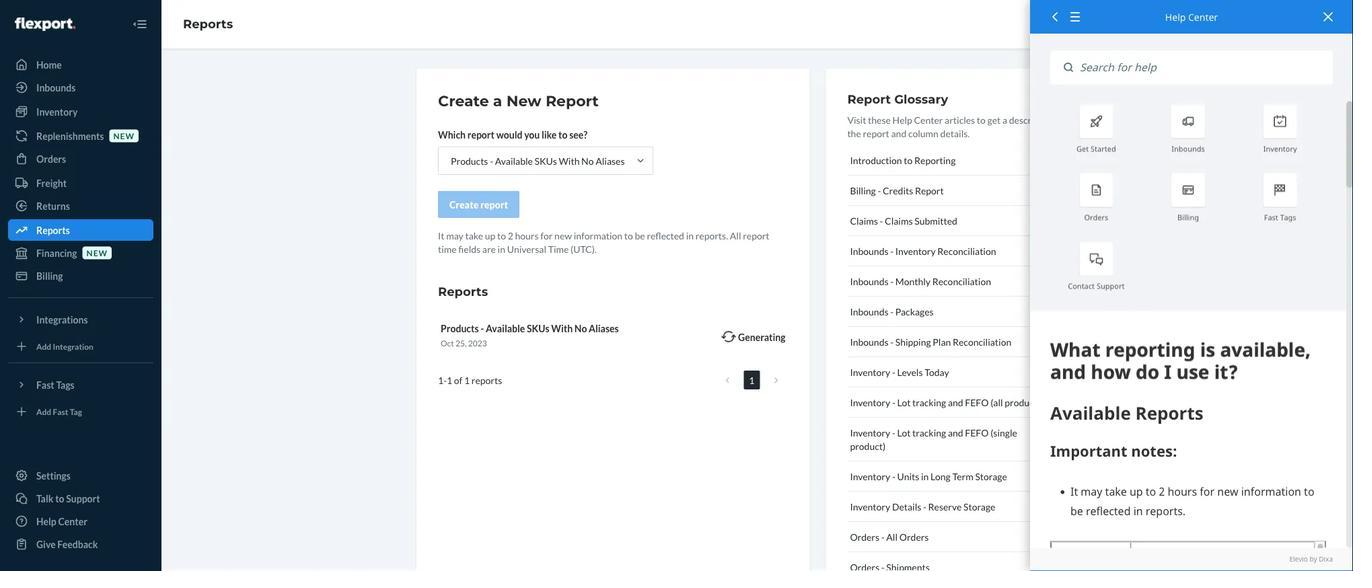 Task type: describe. For each thing, give the bounding box(es) containing it.
billing inside billing link
[[36, 270, 63, 282]]

- for claims - claims submitted
[[880, 215, 883, 226]]

inventory inside inventory - lot tracking and fefo (single product)
[[850, 427, 890, 438]]

- right details
[[923, 501, 926, 512]]

visit these help center articles to get a description of the report and column details.
[[847, 114, 1066, 139]]

new inside it may take up to 2 hours for new information to be reflected in reports. all report time fields are in universal time (utc).
[[555, 230, 572, 241]]

returns link
[[8, 195, 153, 217]]

- for inventory - lot tracking and fefo (all products)
[[892, 397, 895, 408]]

- for inbounds - packages
[[890, 306, 894, 317]]

contact
[[1068, 281, 1095, 291]]

introduction to reporting
[[850, 154, 956, 166]]

description
[[1009, 114, 1056, 125]]

1 link
[[744, 371, 760, 390]]

you
[[524, 129, 540, 140]]

inventory - lot tracking and fefo (all products) button
[[847, 388, 1067, 418]]

help inside "visit these help center articles to get a description of the report and column details."
[[893, 114, 912, 125]]

0 vertical spatial fast
[[1264, 212, 1278, 222]]

tracking for (all
[[912, 397, 946, 408]]

elevio
[[1290, 555, 1308, 564]]

inbounds for inbounds - inventory reconciliation
[[850, 245, 889, 257]]

1 vertical spatial of
[[454, 375, 462, 386]]

add integration
[[36, 341, 93, 351]]

introduction
[[850, 154, 902, 166]]

started
[[1091, 143, 1116, 153]]

lot for inventory - lot tracking and fefo (single product)
[[897, 427, 911, 438]]

0 vertical spatial help center
[[1165, 10, 1218, 23]]

- for billing - credits report
[[878, 185, 881, 196]]

freight link
[[8, 172, 153, 194]]

1 claims from the left
[[850, 215, 878, 226]]

billing - credits report button
[[847, 176, 1067, 206]]

freight
[[36, 177, 67, 189]]

talk to support
[[36, 493, 100, 504]]

create report button
[[438, 191, 519, 218]]

claims - claims submitted
[[850, 215, 957, 226]]

0 vertical spatial storage
[[975, 471, 1007, 482]]

of inside "visit these help center articles to get a description of the report and column details."
[[1057, 114, 1066, 125]]

0 horizontal spatial help center
[[36, 516, 87, 527]]

these
[[868, 114, 891, 125]]

monthly
[[895, 276, 931, 287]]

fast tags inside dropdown button
[[36, 379, 75, 391]]

fast tags button
[[8, 374, 153, 396]]

in inside button
[[921, 471, 929, 482]]

inbounds - packages button
[[847, 297, 1067, 327]]

products for products - available skus with no aliases oct 25, 2023
[[441, 323, 479, 334]]

0 vertical spatial center
[[1188, 10, 1218, 23]]

plan
[[933, 336, 951, 348]]

1 horizontal spatial report
[[847, 92, 891, 106]]

to inside "visit these help center articles to get a description of the report and column details."
[[977, 114, 986, 125]]

inbounds for inbounds - shipping plan reconciliation
[[850, 336, 889, 348]]

see?
[[569, 129, 587, 140]]

integrations button
[[8, 309, 153, 330]]

- for inventory - lot tracking and fefo (single product)
[[892, 427, 895, 438]]

report for billing - credits report
[[915, 185, 944, 196]]

and for inventory - lot tracking and fefo (all products)
[[948, 397, 963, 408]]

universal
[[507, 243, 546, 255]]

add for add fast tag
[[36, 407, 51, 416]]

inbounds - monthly reconciliation button
[[847, 266, 1067, 297]]

get started
[[1077, 143, 1116, 153]]

create report
[[449, 199, 508, 210]]

- for inbounds - monthly reconciliation
[[890, 276, 894, 287]]

inbounds link
[[8, 77, 153, 98]]

levels
[[897, 366, 923, 378]]

elevio by dixa link
[[1050, 555, 1333, 565]]

get
[[1077, 143, 1089, 153]]

are
[[482, 243, 496, 255]]

add for add integration
[[36, 341, 51, 351]]

it
[[438, 230, 444, 241]]

give feedback
[[36, 539, 98, 550]]

home
[[36, 59, 62, 70]]

0 horizontal spatial reports link
[[8, 219, 153, 241]]

- for orders - all orders
[[881, 531, 885, 543]]

inventory - units in long term storage button
[[847, 462, 1067, 492]]

no for products - available skus with no aliases oct 25, 2023
[[575, 323, 587, 334]]

2023
[[468, 338, 487, 348]]

claims - claims submitted button
[[847, 206, 1067, 236]]

reports
[[472, 375, 502, 386]]

0 horizontal spatial help
[[36, 516, 56, 527]]

to right like
[[559, 129, 568, 140]]

inbounds - packages
[[850, 306, 934, 317]]

inventory inside inventory details - reserve storage button
[[850, 501, 890, 512]]

available for products - available skus with no aliases oct 25, 2023
[[486, 323, 525, 334]]

billing - credits report
[[850, 185, 944, 196]]

- for inventory - levels today
[[892, 366, 895, 378]]

dixa
[[1319, 555, 1333, 564]]

- for products - available skus with no aliases
[[490, 155, 493, 167]]

inventory inside the inbounds - inventory reconciliation button
[[895, 245, 936, 257]]

- for 1 - 1 of 1 reports
[[444, 375, 447, 386]]

reports.
[[696, 230, 728, 241]]

close navigation image
[[132, 16, 148, 32]]

inventory - lot tracking and fefo (all products)
[[850, 397, 1044, 408]]

(single
[[991, 427, 1017, 438]]

orders - all orders
[[850, 531, 929, 543]]

inbounds - inventory reconciliation
[[850, 245, 996, 257]]

1 1 from the left
[[438, 375, 444, 386]]

orders link
[[8, 148, 153, 170]]

(all
[[991, 397, 1003, 408]]

to left be
[[624, 230, 633, 241]]

inventory - levels today button
[[847, 357, 1067, 388]]

with for products - available skus with no aliases oct 25, 2023
[[551, 323, 573, 334]]

details
[[892, 501, 921, 512]]

home link
[[8, 54, 153, 75]]

0 vertical spatial support
[[1097, 281, 1125, 291]]

inventory inside inventory - units in long term storage button
[[850, 471, 890, 482]]

replenishments
[[36, 130, 104, 142]]

packages
[[895, 306, 934, 317]]

2 1 from the left
[[447, 375, 452, 386]]

glossary
[[894, 92, 948, 106]]

help center link
[[8, 511, 153, 532]]

chevron right image
[[774, 376, 778, 385]]

1 horizontal spatial fast tags
[[1264, 212, 1296, 222]]

returns
[[36, 200, 70, 212]]

inventory inside inventory link
[[36, 106, 78, 117]]

fast inside dropdown button
[[36, 379, 54, 391]]

orders - all orders button
[[847, 522, 1067, 552]]

0 horizontal spatial reports
[[36, 224, 70, 236]]

it may take up to 2 hours for new information to be reflected in reports. all report time fields are in universal time (utc).
[[438, 230, 769, 255]]

integrations
[[36, 314, 88, 325]]

product)
[[850, 440, 886, 452]]

like
[[542, 129, 557, 140]]

which
[[438, 129, 466, 140]]

long
[[931, 471, 951, 482]]

to left 2
[[497, 230, 506, 241]]

all inside button
[[886, 531, 898, 543]]

1 vertical spatial storage
[[964, 501, 995, 512]]

talk
[[36, 493, 53, 504]]

support inside button
[[66, 493, 100, 504]]

reflected
[[647, 230, 684, 241]]

new for financing
[[87, 248, 108, 258]]

reconciliation inside button
[[953, 336, 1011, 348]]

0 vertical spatial reports
[[183, 17, 233, 31]]

term
[[952, 471, 973, 482]]

billing link
[[8, 265, 153, 287]]

inbounds - inventory reconciliation button
[[847, 236, 1067, 266]]

1 - 1 of 1 reports
[[438, 375, 502, 386]]

reserve
[[928, 501, 962, 512]]

new
[[506, 92, 541, 110]]

with for products - available skus with no aliases
[[559, 155, 580, 167]]

products)
[[1005, 397, 1044, 408]]

create a new report
[[438, 92, 599, 110]]

settings link
[[8, 465, 153, 486]]

fefo for (all
[[965, 397, 989, 408]]

inventory inside inventory - levels today "button"
[[850, 366, 890, 378]]

be
[[635, 230, 645, 241]]

0 vertical spatial tags
[[1280, 212, 1296, 222]]



Task type: locate. For each thing, give the bounding box(es) containing it.
of left reports
[[454, 375, 462, 386]]

0 horizontal spatial center
[[58, 516, 87, 527]]

visit
[[847, 114, 866, 125]]

by
[[1310, 555, 1317, 564]]

and down inventory - lot tracking and fefo (all products) button
[[948, 427, 963, 438]]

2 horizontal spatial reports
[[438, 284, 488, 299]]

create inside button
[[449, 199, 479, 210]]

new for replenishments
[[113, 131, 135, 141]]

new up billing link
[[87, 248, 108, 258]]

and down inventory - levels today "button" in the right of the page
[[948, 397, 963, 408]]

which report would you like to see?
[[438, 129, 587, 140]]

to inside button
[[904, 154, 913, 166]]

add left integration
[[36, 341, 51, 351]]

1 add from the top
[[36, 341, 51, 351]]

- left credits
[[878, 185, 881, 196]]

fefo left (single
[[965, 427, 989, 438]]

- down inventory details - reserve storage on the bottom of page
[[881, 531, 885, 543]]

2 vertical spatial new
[[87, 248, 108, 258]]

in left long
[[921, 471, 929, 482]]

help center up 'give feedback'
[[36, 516, 87, 527]]

0 vertical spatial products
[[451, 155, 488, 167]]

available
[[495, 155, 533, 167], [486, 323, 525, 334]]

0 vertical spatial in
[[686, 230, 694, 241]]

give
[[36, 539, 56, 550]]

lot for inventory - lot tracking and fefo (all products)
[[897, 397, 911, 408]]

no
[[581, 155, 594, 167], [575, 323, 587, 334]]

all right reports. at the right of page
[[730, 230, 741, 241]]

0 vertical spatial reports link
[[183, 17, 233, 31]]

2 vertical spatial fast
[[53, 407, 68, 416]]

may
[[446, 230, 463, 241]]

lot up units
[[897, 427, 911, 438]]

add left tag
[[36, 407, 51, 416]]

1 vertical spatial available
[[486, 323, 525, 334]]

all inside it may take up to 2 hours for new information to be reflected in reports. all report time fields are in universal time (utc).
[[730, 230, 741, 241]]

1 vertical spatial skus
[[527, 323, 549, 334]]

1 vertical spatial no
[[575, 323, 587, 334]]

- left levels
[[892, 366, 895, 378]]

available down which report would you like to see?
[[495, 155, 533, 167]]

report inside it may take up to 2 hours for new information to be reflected in reports. all report time fields are in universal time (utc).
[[743, 230, 769, 241]]

help up the search search field on the right
[[1165, 10, 1186, 23]]

create up may
[[449, 199, 479, 210]]

skus for products - available skus with no aliases
[[535, 155, 557, 167]]

products
[[451, 155, 488, 167], [441, 323, 479, 334]]

claims down credits
[[885, 215, 913, 226]]

- for inbounds - inventory reconciliation
[[890, 245, 894, 257]]

- down inventory - levels today
[[892, 397, 895, 408]]

2 horizontal spatial new
[[555, 230, 572, 241]]

- left shipping
[[890, 336, 894, 348]]

give feedback button
[[8, 534, 153, 555]]

0 horizontal spatial claims
[[850, 215, 878, 226]]

- inside inventory - lot tracking and fefo (single product)
[[892, 427, 895, 438]]

(utc).
[[571, 243, 597, 255]]

inbounds
[[36, 82, 76, 93], [1172, 143, 1205, 153], [850, 245, 889, 257], [850, 276, 889, 287], [850, 306, 889, 317], [850, 336, 889, 348]]

reconciliation down inbounds - packages button
[[953, 336, 1011, 348]]

in
[[686, 230, 694, 241], [498, 243, 505, 255], [921, 471, 929, 482]]

2 claims from the left
[[885, 215, 913, 226]]

1 horizontal spatial new
[[113, 131, 135, 141]]

help
[[1165, 10, 1186, 23], [893, 114, 912, 125], [36, 516, 56, 527]]

center inside "visit these help center articles to get a description of the report and column details."
[[914, 114, 943, 125]]

products inside products - available skus with no aliases oct 25, 2023
[[441, 323, 479, 334]]

and for inventory - lot tracking and fefo (single product)
[[948, 427, 963, 438]]

report
[[847, 92, 891, 106], [546, 92, 599, 110], [915, 185, 944, 196]]

inventory - lot tracking and fefo (single product) button
[[847, 418, 1067, 462]]

report inside button
[[480, 199, 508, 210]]

the
[[847, 128, 861, 139]]

- left units
[[892, 471, 895, 482]]

billing inside 'billing - credits report' button
[[850, 185, 876, 196]]

1 horizontal spatial tags
[[1280, 212, 1296, 222]]

report for create a new report
[[546, 92, 599, 110]]

reconciliation for inbounds - monthly reconciliation
[[932, 276, 991, 287]]

0 vertical spatial aliases
[[596, 155, 625, 167]]

oct
[[441, 338, 454, 348]]

1 fefo from the top
[[965, 397, 989, 408]]

0 vertical spatial and
[[891, 128, 907, 139]]

0 vertical spatial with
[[559, 155, 580, 167]]

inbounds inside button
[[850, 245, 889, 257]]

0 vertical spatial fefo
[[965, 397, 989, 408]]

and inside "visit these help center articles to get a description of the report and column details."
[[891, 128, 907, 139]]

new up orders link
[[113, 131, 135, 141]]

to left get on the top
[[977, 114, 986, 125]]

add fast tag
[[36, 407, 82, 416]]

report inside button
[[915, 185, 944, 196]]

to inside button
[[55, 493, 64, 504]]

inbounds inside button
[[850, 336, 889, 348]]

- inside button
[[890, 336, 894, 348]]

0 horizontal spatial new
[[87, 248, 108, 258]]

fefo inside inventory - lot tracking and fefo (single product)
[[965, 427, 989, 438]]

- inside "button"
[[892, 366, 895, 378]]

2 horizontal spatial report
[[915, 185, 944, 196]]

- for inventory - units in long term storage
[[892, 471, 895, 482]]

reconciliation inside button
[[938, 245, 996, 257]]

0 horizontal spatial in
[[498, 243, 505, 255]]

aliases for products - available skus with no aliases oct 25, 2023
[[589, 323, 619, 334]]

inventory inside inventory - lot tracking and fefo (all products) button
[[850, 397, 890, 408]]

create up which on the left top
[[438, 92, 489, 110]]

up
[[485, 230, 495, 241]]

generating
[[738, 331, 786, 343]]

1 vertical spatial create
[[449, 199, 479, 210]]

2 vertical spatial reports
[[438, 284, 488, 299]]

credits
[[883, 185, 913, 196]]

create for create report
[[449, 199, 479, 210]]

submitted
[[915, 215, 957, 226]]

reports link
[[183, 17, 233, 31], [8, 219, 153, 241]]

0 vertical spatial fast tags
[[1264, 212, 1296, 222]]

reconciliation
[[938, 245, 996, 257], [932, 276, 991, 287], [953, 336, 1011, 348]]

- inside button
[[890, 245, 894, 257]]

1 vertical spatial reports link
[[8, 219, 153, 241]]

2 fefo from the top
[[965, 427, 989, 438]]

take
[[465, 230, 483, 241]]

1 vertical spatial tracking
[[912, 427, 946, 438]]

- up inventory - units in long term storage at right bottom
[[892, 427, 895, 438]]

details.
[[940, 128, 970, 139]]

0 vertical spatial available
[[495, 155, 533, 167]]

0 horizontal spatial fast tags
[[36, 379, 75, 391]]

no inside products - available skus with no aliases oct 25, 2023
[[575, 323, 587, 334]]

storage right term
[[975, 471, 1007, 482]]

tracking for (single
[[912, 427, 946, 438]]

1 vertical spatial lot
[[897, 427, 911, 438]]

0 vertical spatial help
[[1165, 10, 1186, 23]]

to right talk
[[55, 493, 64, 504]]

2 vertical spatial billing
[[36, 270, 63, 282]]

0 horizontal spatial tags
[[56, 379, 75, 391]]

integration
[[53, 341, 93, 351]]

reconciliation down claims - claims submitted 'button'
[[938, 245, 996, 257]]

to
[[977, 114, 986, 125], [559, 129, 568, 140], [904, 154, 913, 166], [497, 230, 506, 241], [624, 230, 633, 241], [55, 493, 64, 504]]

for
[[540, 230, 553, 241]]

report down 'reporting'
[[915, 185, 944, 196]]

products up 25,
[[441, 323, 479, 334]]

a inside "visit these help center articles to get a description of the report and column details."
[[1003, 114, 1007, 125]]

report left would
[[467, 129, 495, 140]]

0 vertical spatial no
[[581, 155, 594, 167]]

hours
[[515, 230, 539, 241]]

1 vertical spatial support
[[66, 493, 100, 504]]

help up the give
[[36, 516, 56, 527]]

lot
[[897, 397, 911, 408], [897, 427, 911, 438]]

1 vertical spatial center
[[914, 114, 943, 125]]

a right get on the top
[[1003, 114, 1007, 125]]

1 vertical spatial help center
[[36, 516, 87, 527]]

fefo left (all
[[965, 397, 989, 408]]

time
[[548, 243, 569, 255]]

- inside products - available skus with no aliases oct 25, 2023
[[481, 323, 484, 334]]

2 add from the top
[[36, 407, 51, 416]]

1 horizontal spatial of
[[1057, 114, 1066, 125]]

- down billing - credits report
[[880, 215, 883, 226]]

0 vertical spatial create
[[438, 92, 489, 110]]

available for products - available skus with no aliases
[[495, 155, 533, 167]]

inventory details - reserve storage
[[850, 501, 995, 512]]

1 horizontal spatial all
[[886, 531, 898, 543]]

and left column
[[891, 128, 907, 139]]

report down these
[[863, 128, 889, 139]]

skus for products - available skus with no aliases oct 25, 2023
[[527, 323, 549, 334]]

tracking
[[912, 397, 946, 408], [912, 427, 946, 438]]

lot down inventory - levels today
[[897, 397, 911, 408]]

- down oct
[[444, 375, 447, 386]]

in right are
[[498, 243, 505, 255]]

1 horizontal spatial center
[[914, 114, 943, 125]]

a left new
[[493, 92, 502, 110]]

1 vertical spatial fast tags
[[36, 379, 75, 391]]

1 horizontal spatial reports link
[[183, 17, 233, 31]]

tracking down inventory - lot tracking and fefo (all products)
[[912, 427, 946, 438]]

0 vertical spatial reconciliation
[[938, 245, 996, 257]]

inbounds - monthly reconciliation
[[850, 276, 991, 287]]

2 vertical spatial help
[[36, 516, 56, 527]]

2
[[508, 230, 513, 241]]

- up the 2023 on the bottom of the page
[[481, 323, 484, 334]]

1 horizontal spatial reports
[[183, 17, 233, 31]]

1 vertical spatial billing
[[1178, 212, 1199, 222]]

fast
[[1264, 212, 1278, 222], [36, 379, 54, 391], [53, 407, 68, 416]]

products for products - available skus with no aliases
[[451, 155, 488, 167]]

column
[[908, 128, 939, 139]]

1 inside 1 link
[[749, 375, 755, 386]]

0 horizontal spatial all
[[730, 230, 741, 241]]

inbounds - shipping plan reconciliation
[[850, 336, 1011, 348]]

inventory - lot tracking and fefo (single product)
[[850, 427, 1017, 452]]

tracking down today
[[912, 397, 946, 408]]

to left 'reporting'
[[904, 154, 913, 166]]

- for inbounds - shipping plan reconciliation
[[890, 336, 894, 348]]

report right reports. at the right of page
[[743, 230, 769, 241]]

settings
[[36, 470, 71, 481]]

center down talk to support
[[58, 516, 87, 527]]

products - available skus with no aliases oct 25, 2023
[[441, 323, 619, 348]]

1 vertical spatial help
[[893, 114, 912, 125]]

feedback
[[57, 539, 98, 550]]

products - available skus with no aliases
[[451, 155, 625, 167]]

with inside products - available skus with no aliases oct 25, 2023
[[551, 323, 573, 334]]

- down which report would you like to see?
[[490, 155, 493, 167]]

storage
[[975, 471, 1007, 482], [964, 501, 995, 512]]

would
[[496, 129, 522, 140]]

inbounds for inbounds - monthly reconciliation
[[850, 276, 889, 287]]

elevio by dixa
[[1290, 555, 1333, 564]]

chevron left image
[[725, 376, 730, 385]]

storage right reserve
[[964, 501, 995, 512]]

1 horizontal spatial a
[[1003, 114, 1007, 125]]

- left monthly
[[890, 276, 894, 287]]

and inside inventory - lot tracking and fefo (single product)
[[948, 427, 963, 438]]

0 vertical spatial of
[[1057, 114, 1066, 125]]

1 horizontal spatial claims
[[885, 215, 913, 226]]

shipping
[[895, 336, 931, 348]]

2 vertical spatial in
[[921, 471, 929, 482]]

fefo
[[965, 397, 989, 408], [965, 427, 989, 438]]

- inside 'button'
[[880, 215, 883, 226]]

0 horizontal spatial of
[[454, 375, 462, 386]]

1 vertical spatial fefo
[[965, 427, 989, 438]]

tags inside dropdown button
[[56, 379, 75, 391]]

products down which on the left top
[[451, 155, 488, 167]]

center up the search search field on the right
[[1188, 10, 1218, 23]]

reconciliation for inbounds - inventory reconciliation
[[938, 245, 996, 257]]

1 vertical spatial aliases
[[589, 323, 619, 334]]

0 horizontal spatial billing
[[36, 270, 63, 282]]

contact support
[[1068, 281, 1125, 291]]

report inside "visit these help center articles to get a description of the report and column details."
[[863, 128, 889, 139]]

0 vertical spatial billing
[[850, 185, 876, 196]]

help down report glossary
[[893, 114, 912, 125]]

1 lot from the top
[[897, 397, 911, 408]]

1 tracking from the top
[[912, 397, 946, 408]]

available inside products - available skus with no aliases oct 25, 2023
[[486, 323, 525, 334]]

all down details
[[886, 531, 898, 543]]

1 horizontal spatial help center
[[1165, 10, 1218, 23]]

inventory details - reserve storage button
[[847, 492, 1067, 522]]

new up time
[[555, 230, 572, 241]]

a
[[493, 92, 502, 110], [1003, 114, 1007, 125]]

help center up the search search field on the right
[[1165, 10, 1218, 23]]

tracking inside inventory - lot tracking and fefo (single product)
[[912, 427, 946, 438]]

flexport logo image
[[15, 17, 75, 31]]

2 horizontal spatial billing
[[1178, 212, 1199, 222]]

0 vertical spatial lot
[[897, 397, 911, 408]]

report up see?
[[546, 92, 599, 110]]

report up these
[[847, 92, 891, 106]]

2 vertical spatial and
[[948, 427, 963, 438]]

add
[[36, 341, 51, 351], [36, 407, 51, 416]]

1 vertical spatial reports
[[36, 224, 70, 236]]

of
[[1057, 114, 1066, 125], [454, 375, 462, 386]]

1 vertical spatial in
[[498, 243, 505, 255]]

2 horizontal spatial in
[[921, 471, 929, 482]]

1 vertical spatial new
[[555, 230, 572, 241]]

0 vertical spatial add
[[36, 341, 51, 351]]

1 vertical spatial products
[[441, 323, 479, 334]]

1 horizontal spatial in
[[686, 230, 694, 241]]

1 horizontal spatial support
[[1097, 281, 1125, 291]]

2 vertical spatial center
[[58, 516, 87, 527]]

in left reports. at the right of page
[[686, 230, 694, 241]]

reconciliation inside button
[[932, 276, 991, 287]]

aliases for products - available skus with no aliases
[[596, 155, 625, 167]]

- for products - available skus with no aliases oct 25, 2023
[[481, 323, 484, 334]]

skus
[[535, 155, 557, 167], [527, 323, 549, 334]]

support right "contact"
[[1097, 281, 1125, 291]]

- down claims - claims submitted
[[890, 245, 894, 257]]

skus inside products - available skus with no aliases oct 25, 2023
[[527, 323, 549, 334]]

fefo for (single
[[965, 427, 989, 438]]

1 horizontal spatial help
[[893, 114, 912, 125]]

available up the 2023 on the bottom of the page
[[486, 323, 525, 334]]

1 vertical spatial with
[[551, 323, 573, 334]]

1 vertical spatial and
[[948, 397, 963, 408]]

support down settings link
[[66, 493, 100, 504]]

introduction to reporting button
[[847, 145, 1067, 176]]

0 vertical spatial tracking
[[912, 397, 946, 408]]

units
[[897, 471, 919, 482]]

2 lot from the top
[[897, 427, 911, 438]]

0 horizontal spatial support
[[66, 493, 100, 504]]

inventory
[[36, 106, 78, 117], [1263, 143, 1297, 153], [895, 245, 936, 257], [850, 366, 890, 378], [850, 397, 890, 408], [850, 427, 890, 438], [850, 471, 890, 482], [850, 501, 890, 512]]

aliases inside products - available skus with no aliases oct 25, 2023
[[589, 323, 619, 334]]

claims down billing - credits report
[[850, 215, 878, 226]]

all
[[730, 230, 741, 241], [886, 531, 898, 543]]

0 vertical spatial skus
[[535, 155, 557, 167]]

1 vertical spatial all
[[886, 531, 898, 543]]

add fast tag link
[[8, 401, 153, 423]]

reconciliation down the inbounds - inventory reconciliation button
[[932, 276, 991, 287]]

no for products - available skus with no aliases
[[581, 155, 594, 167]]

0 vertical spatial all
[[730, 230, 741, 241]]

center up column
[[914, 114, 943, 125]]

Search search field
[[1073, 50, 1333, 84]]

of right description
[[1057, 114, 1066, 125]]

fields
[[458, 243, 481, 255]]

4 1 from the left
[[749, 375, 755, 386]]

1 vertical spatial add
[[36, 407, 51, 416]]

- left packages
[[890, 306, 894, 317]]

3 1 from the left
[[464, 375, 470, 386]]

inbounds for inbounds - packages
[[850, 306, 889, 317]]

1 vertical spatial reconciliation
[[932, 276, 991, 287]]

today
[[925, 366, 949, 378]]

lot inside inventory - lot tracking and fefo (single product)
[[897, 427, 911, 438]]

inventory link
[[8, 101, 153, 122]]

0 horizontal spatial a
[[493, 92, 502, 110]]

2 horizontal spatial help
[[1165, 10, 1186, 23]]

inventory - units in long term storage
[[850, 471, 1007, 482]]

1 horizontal spatial billing
[[850, 185, 876, 196]]

create for create a new report
[[438, 92, 489, 110]]

report up up
[[480, 199, 508, 210]]

2 tracking from the top
[[912, 427, 946, 438]]

financing
[[36, 247, 77, 259]]

reports
[[183, 17, 233, 31], [36, 224, 70, 236], [438, 284, 488, 299]]

1 vertical spatial a
[[1003, 114, 1007, 125]]

0 horizontal spatial report
[[546, 92, 599, 110]]

0 vertical spatial a
[[493, 92, 502, 110]]

1 vertical spatial tags
[[56, 379, 75, 391]]

add integration link
[[8, 336, 153, 357]]



Task type: vqa. For each thing, say whether or not it's contained in the screenshot.
the rightmost case
no



